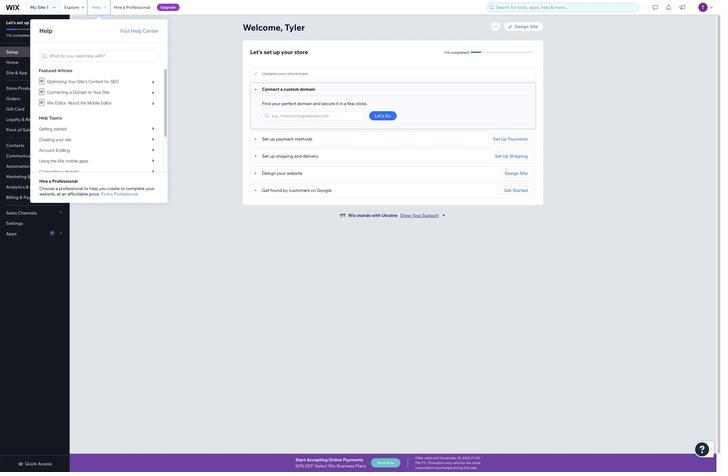 Task type: describe. For each thing, give the bounding box(es) containing it.
custom
[[284, 86, 299, 92]]

update
[[262, 71, 277, 76]]

marketing & seo button
[[0, 171, 70, 182]]

set inside sidebar element
[[17, 20, 23, 25]]

design site inside button
[[505, 171, 528, 176]]

& for billing
[[20, 195, 22, 200]]

your right update
[[278, 71, 287, 76]]

contacts button
[[0, 140, 70, 151]]

support
[[422, 213, 439, 218]]

up left payment
[[270, 136, 275, 142]]

customers
[[289, 188, 310, 193]]

clicks.
[[356, 101, 368, 106]]

a right in
[[344, 101, 347, 106]]

tyler
[[285, 22, 305, 33]]

accepting
[[307, 457, 328, 463]]

shipping
[[276, 153, 293, 159]]

start accepting online payments 50% off select wix business plans
[[296, 457, 366, 469]]

automations link
[[0, 161, 70, 171]]

your
[[412, 213, 421, 218]]

analytics
[[6, 184, 25, 190]]

google
[[317, 188, 332, 193]]

marketing & seo
[[6, 174, 40, 179]]

loyalty & referrals button
[[0, 114, 70, 125]]

design your website
[[262, 171, 303, 176]]

offer valid until november 15, 2023 (11:59 pm pt). promotion only valid for the initial subscription purchased during this sale.
[[416, 456, 481, 470]]

orders button
[[0, 94, 70, 104]]

1 vertical spatial valid
[[453, 461, 460, 465]]

select
[[315, 463, 327, 469]]

1 vertical spatial let's set up your store
[[250, 49, 308, 56]]

your inside choose a professional to help you create or complete your website, at an affordable price.
[[146, 186, 155, 191]]

1 vertical spatial help
[[131, 28, 142, 34]]

app
[[19, 70, 27, 75]]

reports
[[30, 184, 46, 190]]

a right the you
[[111, 191, 113, 197]]

completed inside sidebar element
[[12, 33, 31, 38]]

payment
[[276, 136, 294, 142]]

analytics & reports
[[6, 184, 46, 190]]

design inside button
[[505, 171, 519, 176]]

get found by customers on google
[[262, 188, 332, 193]]

e.g., mystunningwebsite.com field
[[270, 112, 362, 120]]

your inside sidebar element
[[30, 20, 40, 25]]

1 horizontal spatial let's
[[250, 49, 263, 56]]

marketing
[[6, 174, 27, 179]]

a inside choose a professional to help you create or complete your website, at an affordable price.
[[56, 186, 58, 191]]

to
[[84, 186, 88, 191]]

1 inside sidebar element
[[51, 231, 53, 235]]

0 horizontal spatial hire
[[39, 178, 48, 184]]

home link
[[0, 57, 70, 68]]

billing & payments
[[6, 195, 43, 200]]

price.
[[89, 191, 100, 197]]

an
[[62, 191, 67, 197]]

2023
[[463, 456, 470, 460]]

show
[[400, 213, 411, 218]]

sales
[[6, 210, 17, 216]]

connect
[[262, 86, 280, 92]]

professional for the "find a professional" link
[[114, 191, 138, 197]]

get started
[[504, 188, 528, 193]]

domain for perfect
[[297, 101, 312, 106]]

help inside button
[[92, 5, 101, 10]]

help
[[89, 186, 98, 191]]

gift card
[[6, 106, 25, 112]]

up inside sidebar element
[[24, 20, 29, 25]]

payments inside the start accepting online payments 50% off select wix business plans
[[343, 457, 363, 463]]

products
[[18, 86, 36, 91]]

a up visit
[[123, 5, 125, 10]]

wix inside the start accepting online payments 50% off select wix business plans
[[328, 463, 336, 469]]

choose
[[39, 186, 55, 191]]

(11:59
[[471, 456, 480, 460]]

loyalty
[[6, 117, 21, 122]]

set for set up payments
[[493, 136, 500, 142]]

your left website
[[277, 171, 286, 176]]

home
[[6, 60, 18, 65]]

15,
[[458, 456, 462, 460]]

or
[[121, 186, 125, 191]]

started
[[513, 188, 528, 193]]

site inside button
[[520, 171, 528, 176]]

now
[[387, 460, 394, 465]]

by
[[283, 188, 288, 193]]

for
[[461, 461, 465, 465]]

get started button
[[499, 186, 534, 195]]

1 vertical spatial professional
[[52, 178, 78, 184]]

billing & payments button
[[0, 192, 70, 203]]

& for analytics
[[26, 184, 29, 190]]

up left shipping
[[270, 153, 275, 159]]

the
[[466, 461, 471, 465]]

offer
[[416, 456, 424, 460]]

store inside sidebar element
[[40, 20, 51, 25]]

design site button
[[499, 169, 534, 178]]

this
[[464, 466, 470, 470]]

with
[[372, 213, 381, 218]]

promotion
[[428, 461, 445, 465]]

perfect
[[282, 101, 296, 106]]

communications button
[[0, 151, 70, 161]]

at
[[57, 191, 61, 197]]

set up payments button
[[488, 134, 534, 144]]

found
[[270, 188, 282, 193]]

set up shipping button
[[490, 152, 534, 161]]

only
[[446, 461, 452, 465]]

sale.
[[471, 466, 478, 470]]

let's go button
[[369, 111, 397, 120]]

let's inside button
[[375, 113, 384, 119]]

site inside popup button
[[6, 70, 14, 75]]

hire a professional link
[[110, 0, 154, 15]]

on
[[311, 188, 316, 193]]

wix stands with ukraine show your support
[[348, 213, 439, 218]]

let's inside sidebar element
[[6, 20, 16, 25]]

plans
[[356, 463, 366, 469]]

website,
[[39, 191, 56, 197]]

card
[[15, 106, 25, 112]]

pm
[[416, 461, 421, 465]]

payments for billing & payments
[[23, 195, 43, 200]]

1 vertical spatial and
[[294, 153, 302, 159]]

save now button
[[371, 458, 401, 468]]

gift card button
[[0, 104, 70, 114]]



Task type: locate. For each thing, give the bounding box(es) containing it.
50%
[[296, 463, 304, 469]]

&
[[15, 70, 18, 75], [22, 117, 25, 122], [28, 174, 30, 179], [26, 184, 29, 190], [20, 195, 22, 200]]

0 vertical spatial valid
[[425, 456, 432, 460]]

0 horizontal spatial 1
[[46, 5, 49, 10]]

1 vertical spatial store
[[294, 49, 308, 56]]

find
[[262, 101, 271, 106], [101, 191, 110, 197]]

set up update
[[264, 49, 272, 56]]

payments for set up payments
[[508, 136, 528, 142]]

visit help center
[[120, 28, 159, 34]]

help button
[[88, 0, 110, 15]]

1 horizontal spatial hire a professional
[[114, 5, 151, 10]]

site
[[37, 5, 46, 10], [530, 24, 538, 29], [6, 70, 14, 75], [520, 171, 528, 176]]

choose a professional to help you create or complete your website, at an affordable price.
[[39, 186, 155, 197]]

1 get from the left
[[262, 188, 270, 193]]

& for marketing
[[28, 174, 30, 179]]

loyalty & referrals
[[6, 117, 44, 122]]

professional
[[59, 186, 83, 191]]

upgrade button
[[157, 4, 180, 11]]

1/6
[[6, 33, 12, 38], [444, 50, 450, 55]]

help
[[92, 5, 101, 10], [131, 28, 142, 34]]

a left custom
[[281, 86, 283, 92]]

2 vertical spatial store
[[288, 71, 298, 76]]

up left shipping
[[503, 153, 509, 159]]

1/6 completed inside sidebar element
[[6, 33, 31, 38]]

welcome,
[[243, 22, 283, 33]]

1 vertical spatial hire a professional
[[39, 178, 78, 184]]

2 vertical spatial let's
[[375, 113, 384, 119]]

settings link
[[0, 218, 70, 229]]

get inside button
[[504, 188, 512, 193]]

0 horizontal spatial 1/6
[[6, 33, 12, 38]]

save
[[377, 460, 386, 465]]

professional for hire a professional link
[[126, 5, 151, 10]]

let's set up your store down my
[[6, 20, 51, 25]]

Search for tools, apps, help & more... field
[[494, 3, 637, 12]]

0 horizontal spatial payments
[[23, 195, 43, 200]]

1 horizontal spatial get
[[504, 188, 512, 193]]

your left perfect
[[272, 101, 281, 106]]

0 horizontal spatial set
[[17, 20, 23, 25]]

& right billing
[[20, 195, 22, 200]]

visit help center link
[[120, 27, 159, 35]]

a
[[123, 5, 125, 10], [281, 86, 283, 92], [344, 101, 347, 106], [49, 178, 51, 184], [56, 186, 58, 191], [111, 191, 113, 197]]

0 horizontal spatial wix
[[328, 463, 336, 469]]

& left app
[[15, 70, 18, 75]]

visit
[[120, 28, 130, 34]]

2 get from the left
[[504, 188, 512, 193]]

and left secure on the left of the page
[[313, 101, 321, 106]]

1 horizontal spatial 1/6
[[444, 50, 450, 55]]

point
[[6, 127, 17, 133]]

help right visit
[[131, 28, 142, 34]]

0 vertical spatial set
[[17, 20, 23, 25]]

settings
[[6, 221, 23, 226]]

a left 'an' on the top left of the page
[[56, 186, 58, 191]]

a up choose
[[49, 178, 51, 184]]

set
[[17, 20, 23, 25], [264, 49, 272, 56]]

1/6 inside sidebar element
[[6, 33, 12, 38]]

payments
[[508, 136, 528, 142], [23, 195, 43, 200], [343, 457, 363, 463]]

and
[[313, 101, 321, 106], [294, 153, 302, 159]]

let's
[[6, 20, 16, 25], [250, 49, 263, 56], [375, 113, 384, 119]]

sales channels
[[6, 210, 37, 216]]

0 horizontal spatial hire a professional
[[39, 178, 78, 184]]

store left type
[[288, 71, 298, 76]]

& right loyalty
[[22, 117, 25, 122]]

1 vertical spatial payments
[[23, 195, 43, 200]]

up
[[24, 20, 29, 25], [273, 49, 280, 56], [270, 136, 275, 142], [270, 153, 275, 159]]

2 vertical spatial professional
[[114, 191, 138, 197]]

domain for custom
[[300, 86, 315, 92]]

0 vertical spatial hire
[[114, 5, 122, 10]]

point of sale
[[6, 127, 31, 133]]

upgrade
[[161, 5, 176, 9]]

initial
[[472, 461, 481, 465]]

0 vertical spatial wix
[[348, 213, 356, 218]]

& inside "popup button"
[[26, 184, 29, 190]]

0 vertical spatial 1/6
[[6, 33, 12, 38]]

and left delivery
[[294, 153, 302, 159]]

1 vertical spatial set
[[264, 49, 272, 56]]

0 vertical spatial let's set up your store
[[6, 20, 51, 25]]

payments down analytics & reports "popup button"
[[23, 195, 43, 200]]

domain right perfect
[[297, 101, 312, 106]]

find for find a professional
[[101, 191, 110, 197]]

0 horizontal spatial and
[[294, 153, 302, 159]]

hire a professional up visit
[[114, 5, 151, 10]]

1 horizontal spatial let's set up your store
[[250, 49, 308, 56]]

0 vertical spatial 1
[[46, 5, 49, 10]]

get for get started
[[504, 188, 512, 193]]

1/6 completed
[[6, 33, 31, 38], [444, 50, 469, 55]]

type
[[299, 71, 308, 76]]

find down connect
[[262, 101, 271, 106]]

up up update
[[273, 49, 280, 56]]

find for find your perfect domain and secure it in a few clicks.
[[262, 101, 271, 106]]

1 vertical spatial 1/6 completed
[[444, 50, 469, 55]]

0 horizontal spatial let's
[[6, 20, 16, 25]]

0 horizontal spatial 1/6 completed
[[6, 33, 31, 38]]

let's set up your store inside sidebar element
[[6, 20, 51, 25]]

site & app button
[[0, 68, 70, 78]]

help right explore
[[92, 5, 101, 10]]

set for set up shipping and delivery
[[262, 153, 269, 159]]

let's set up your store up update your store type
[[250, 49, 308, 56]]

up up setup link
[[24, 20, 29, 25]]

online
[[329, 457, 342, 463]]

1 horizontal spatial 1
[[51, 231, 53, 235]]

0 horizontal spatial completed
[[12, 33, 31, 38]]

wix down 'online'
[[328, 463, 336, 469]]

1 horizontal spatial payments
[[343, 457, 363, 463]]

get left found
[[262, 188, 270, 193]]

find right the price.
[[101, 191, 110, 197]]

setup
[[6, 49, 18, 55]]

1 vertical spatial find
[[101, 191, 110, 197]]

you
[[99, 186, 106, 191]]

hire right help button
[[114, 5, 122, 10]]

0 vertical spatial 1/6 completed
[[6, 33, 31, 38]]

find a professional link
[[101, 191, 138, 197]]

in
[[340, 101, 343, 106]]

purchased
[[436, 466, 452, 470]]

2 vertical spatial payments
[[343, 457, 363, 463]]

& for site
[[15, 70, 18, 75]]

& left seo
[[28, 174, 30, 179]]

channels
[[18, 210, 37, 216]]

sidebar element
[[0, 15, 70, 472]]

your up update your store type
[[281, 49, 293, 56]]

1 vertical spatial 1
[[51, 231, 53, 235]]

1 horizontal spatial set
[[264, 49, 272, 56]]

1 vertical spatial let's
[[250, 49, 263, 56]]

1 horizontal spatial wix
[[348, 213, 356, 218]]

start
[[296, 457, 306, 463]]

set for set up shipping
[[495, 153, 502, 159]]

up up set up shipping button
[[501, 136, 507, 142]]

valid up during
[[453, 461, 460, 465]]

1 horizontal spatial help
[[131, 28, 142, 34]]

find your perfect domain and secure it in a few clicks.
[[262, 101, 368, 106]]

get for get found by customers on google
[[262, 188, 270, 193]]

0 vertical spatial up
[[501, 136, 507, 142]]

0 horizontal spatial get
[[262, 188, 270, 193]]

0 horizontal spatial find
[[101, 191, 110, 197]]

up for shipping
[[503, 153, 509, 159]]

your down my
[[30, 20, 40, 25]]

secure
[[322, 101, 335, 106]]

complete
[[126, 186, 145, 191]]

1 down settings link
[[51, 231, 53, 235]]

let's left go
[[375, 113, 384, 119]]

1 vertical spatial 1/6
[[444, 50, 450, 55]]

0 horizontal spatial help
[[92, 5, 101, 10]]

valid
[[425, 456, 432, 460], [453, 461, 460, 465]]

pt).
[[421, 461, 428, 465]]

2 horizontal spatial let's
[[375, 113, 384, 119]]

valid up 'pt).'
[[425, 456, 432, 460]]

payments up business on the left bottom of page
[[343, 457, 363, 463]]

0 horizontal spatial let's set up your store
[[6, 20, 51, 25]]

1 horizontal spatial hire
[[114, 5, 122, 10]]

shipping
[[510, 153, 528, 159]]

methods
[[295, 136, 313, 142]]

0 vertical spatial store
[[40, 20, 51, 25]]

apps
[[6, 231, 17, 237]]

domain up find your perfect domain and secure it in a few clicks.
[[300, 86, 315, 92]]

0 horizontal spatial valid
[[425, 456, 432, 460]]

set for set up payment methods
[[262, 136, 269, 142]]

few
[[348, 101, 355, 106]]

& for loyalty
[[22, 117, 25, 122]]

1 vertical spatial wix
[[328, 463, 336, 469]]

update your store type
[[262, 71, 308, 76]]

center
[[143, 28, 159, 34]]

0 vertical spatial payments
[[508, 136, 528, 142]]

sale
[[23, 127, 31, 133]]

of
[[18, 127, 22, 133]]

1 vertical spatial completed
[[451, 50, 469, 55]]

0 vertical spatial find
[[262, 101, 271, 106]]

wix left the stands
[[348, 213, 356, 218]]

2 horizontal spatial payments
[[508, 136, 528, 142]]

1 horizontal spatial 1/6 completed
[[444, 50, 469, 55]]

1 horizontal spatial valid
[[453, 461, 460, 465]]

get left started at the right top
[[504, 188, 512, 193]]

hire up choose
[[39, 178, 48, 184]]

referrals
[[26, 117, 44, 122]]

1 horizontal spatial and
[[313, 101, 321, 106]]

let's set up your store
[[6, 20, 51, 25], [250, 49, 308, 56]]

up for payments
[[501, 136, 507, 142]]

1 horizontal spatial completed
[[451, 50, 469, 55]]

store up type
[[294, 49, 308, 56]]

your right the 'complete'
[[146, 186, 155, 191]]

my
[[30, 5, 37, 10]]

1 vertical spatial domain
[[297, 101, 312, 106]]

let's up setup
[[6, 20, 16, 25]]

find a professional
[[101, 191, 138, 197]]

0 vertical spatial let's
[[6, 20, 16, 25]]

1 vertical spatial design site
[[505, 171, 528, 176]]

1 vertical spatial up
[[503, 153, 509, 159]]

delivery
[[303, 153, 319, 159]]

analytics & reports button
[[0, 182, 70, 192]]

store down my site 1
[[40, 20, 51, 25]]

let's up update
[[250, 49, 263, 56]]

payments inside button
[[508, 136, 528, 142]]

0 vertical spatial and
[[313, 101, 321, 106]]

set up setup
[[17, 20, 23, 25]]

0 vertical spatial help
[[92, 5, 101, 10]]

design site
[[515, 24, 538, 29], [505, 171, 528, 176]]

hire a professional up the at
[[39, 178, 78, 184]]

0 vertical spatial hire a professional
[[114, 5, 151, 10]]

1 vertical spatial hire
[[39, 178, 48, 184]]

& left reports
[[26, 184, 29, 190]]

setup link
[[0, 47, 70, 57]]

quick access button
[[18, 461, 52, 467]]

store
[[6, 86, 17, 91]]

communications
[[6, 153, 40, 159]]

set up payments
[[493, 136, 528, 142]]

show your support button
[[400, 213, 439, 218]]

quick access
[[25, 461, 52, 467]]

gift
[[6, 106, 14, 112]]

contacts
[[6, 143, 24, 148]]

payments inside dropdown button
[[23, 195, 43, 200]]

1 horizontal spatial find
[[262, 101, 271, 106]]

0 vertical spatial professional
[[126, 5, 151, 10]]

design site link
[[504, 22, 544, 31]]

0 vertical spatial completed
[[12, 33, 31, 38]]

payments up shipping
[[508, 136, 528, 142]]

0 vertical spatial domain
[[300, 86, 315, 92]]

0 vertical spatial design site
[[515, 24, 538, 29]]

1 right my
[[46, 5, 49, 10]]

hire a professional inside hire a professional link
[[114, 5, 151, 10]]



Task type: vqa. For each thing, say whether or not it's contained in the screenshot.
the Sales Channels
yes



